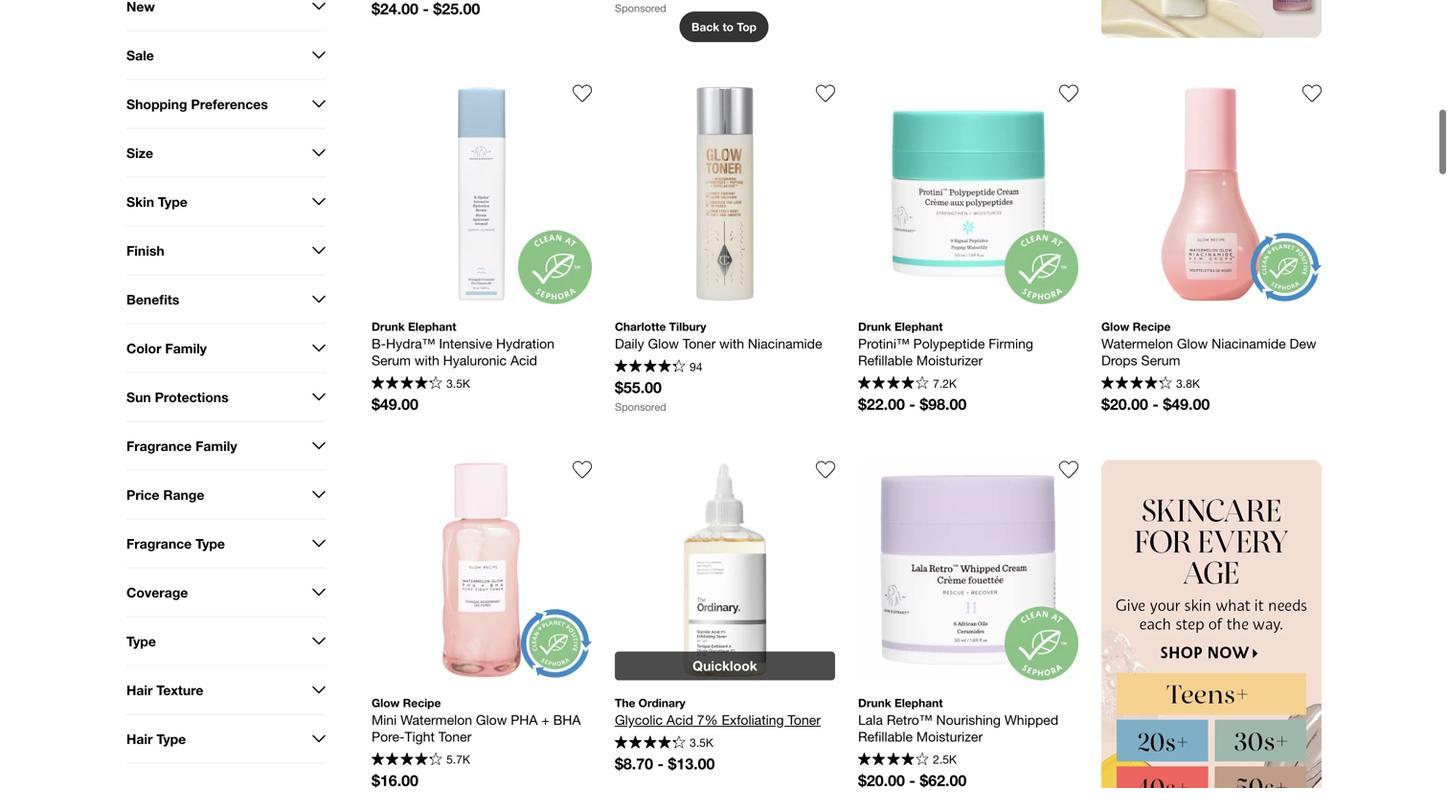 Task type: locate. For each thing, give the bounding box(es) containing it.
5.7k reviews element
[[447, 753, 470, 766]]

1 vertical spatial moisturizer
[[917, 729, 983, 745]]

drunk up lala
[[858, 696, 892, 710]]

0 vertical spatial family
[[165, 340, 207, 356]]

moisturizer inside drunk elephant protini™ polypeptide firming refillable moisturizer
[[917, 353, 983, 368]]

2 horizontal spatial toner
[[788, 712, 821, 728]]

1 horizontal spatial 3.5k
[[690, 736, 714, 750]]

recipe up drops
[[1133, 320, 1171, 333]]

hyaluronic
[[443, 353, 507, 368]]

glow recipe mini watermelon glow pha + bha pore-tight toner
[[372, 696, 585, 745]]

0 horizontal spatial 3.5k reviews element
[[447, 377, 470, 390]]

1 horizontal spatial serum
[[1142, 353, 1181, 368]]

$20.00 - $49.00
[[1102, 395, 1210, 413]]

4 stars element up $22.00
[[858, 377, 929, 392]]

color family button
[[126, 324, 326, 372]]

shopping
[[126, 96, 187, 112]]

3.5k up $13.00
[[690, 736, 714, 750]]

1 horizontal spatial toner
[[683, 336, 716, 352]]

1 serum from the left
[[372, 353, 411, 368]]

drunk elephant - b-hydra™ intensive hydration serum with hyaluronic acid image
[[372, 84, 592, 304]]

moisturizer up 2.5k
[[917, 729, 983, 745]]

whipped
[[1005, 712, 1059, 728]]

0 horizontal spatial $49.00
[[372, 395, 419, 413]]

1 horizontal spatial recipe
[[1133, 320, 1171, 333]]

2 4 stars element from the top
[[858, 753, 929, 768]]

1 vertical spatial acid
[[667, 712, 694, 728]]

type down hair texture
[[157, 731, 186, 747]]

moisturizer down polypeptide at top
[[917, 353, 983, 368]]

2 horizontal spatial -
[[1153, 395, 1159, 413]]

4.5 stars element down hydra™
[[372, 377, 442, 392]]

elephant up the retro™
[[895, 696, 943, 710]]

elephant
[[408, 320, 456, 333], [895, 320, 943, 333], [895, 696, 943, 710]]

elephant inside drunk elephant protini™ polypeptide firming refillable moisturizer
[[895, 320, 943, 333]]

2 moisturizer from the top
[[917, 729, 983, 745]]

sign in to love drunk elephant - lala retro™ nourishing whipped refillable moisturizer image
[[1060, 460, 1079, 479]]

elephant up hydra™
[[408, 320, 456, 333]]

0 vertical spatial toner
[[683, 336, 716, 352]]

family inside button
[[196, 438, 237, 454]]

serum down b- at the left top of the page
[[372, 353, 411, 368]]

0 vertical spatial refillable
[[858, 353, 913, 368]]

0 vertical spatial 4 stars element
[[858, 377, 929, 392]]

1 horizontal spatial $49.00
[[1163, 395, 1210, 413]]

fragrance up price range
[[126, 438, 192, 454]]

1 fragrance from the top
[[126, 438, 192, 454]]

quicklook
[[693, 658, 758, 674]]

+
[[542, 712, 550, 728]]

niacinamide
[[748, 336, 822, 352], [1212, 336, 1286, 352]]

family right color
[[165, 340, 207, 356]]

serum up '3.8k'
[[1142, 353, 1181, 368]]

protections
[[155, 389, 229, 405]]

family inside 'button'
[[165, 340, 207, 356]]

0 vertical spatial recipe
[[1133, 320, 1171, 333]]

type down price range button
[[196, 536, 225, 552]]

drunk up protini™
[[858, 320, 892, 333]]

4.5 stars element for $49.00
[[372, 377, 442, 392]]

5.7k
[[447, 753, 470, 766]]

1 horizontal spatial watermelon
[[1102, 336, 1174, 352]]

elephant up polypeptide at top
[[895, 320, 943, 333]]

fragrance family button
[[126, 422, 326, 470]]

type down coverage
[[126, 634, 156, 649]]

acid
[[511, 353, 537, 368], [667, 712, 694, 728]]

niacinamide inside charlotte tilbury daily glow toner with niacinamide
[[748, 336, 822, 352]]

1 vertical spatial recipe
[[403, 696, 441, 710]]

- right $8.70
[[658, 755, 664, 773]]

retro™
[[887, 712, 933, 728]]

- right '$20.00'
[[1153, 395, 1159, 413]]

drunk elephant lala retro™ nourishing whipped refillable moisturizer
[[858, 696, 1063, 745]]

1 horizontal spatial acid
[[667, 712, 694, 728]]

1 vertical spatial toner
[[788, 712, 821, 728]]

0 vertical spatial sponsored
[[615, 2, 667, 14]]

4.5 stars element up '$20.00'
[[1102, 377, 1172, 392]]

2 serum from the left
[[1142, 353, 1181, 368]]

1 horizontal spatial niacinamide
[[1212, 336, 1286, 352]]

2 $49.00 from the left
[[1163, 395, 1210, 413]]

dew
[[1290, 336, 1317, 352]]

type
[[158, 194, 188, 210], [196, 536, 225, 552], [126, 634, 156, 649], [157, 731, 186, 747]]

refillable down protini™
[[858, 353, 913, 368]]

family up price range button
[[196, 438, 237, 454]]

watermelon inside glow recipe mini watermelon glow pha + bha pore-tight toner
[[401, 712, 472, 728]]

fragrance for fragrance type
[[126, 536, 192, 552]]

0 vertical spatial watermelon
[[1102, 336, 1174, 352]]

4.5 stars element up $55.00
[[615, 360, 686, 375]]

2 hair from the top
[[126, 731, 153, 747]]

serum inside glow recipe watermelon glow niacinamide dew drops serum
[[1142, 353, 1181, 368]]

3.5k reviews element up $13.00
[[690, 736, 714, 750]]

2 fragrance from the top
[[126, 536, 192, 552]]

lala
[[858, 712, 883, 728]]

protini™
[[858, 336, 910, 352]]

toner
[[683, 336, 716, 352], [788, 712, 821, 728], [439, 729, 472, 745]]

0 horizontal spatial watermelon
[[401, 712, 472, 728]]

sponsored left back to top button
[[615, 2, 667, 14]]

acid down ordinary
[[667, 712, 694, 728]]

firming
[[989, 336, 1034, 352]]

glow down charlotte
[[648, 336, 679, 352]]

coverage button
[[126, 569, 326, 617]]

1 hair from the top
[[126, 682, 153, 698]]

drunk
[[372, 320, 405, 333], [858, 320, 892, 333], [858, 696, 892, 710]]

0 horizontal spatial niacinamide
[[748, 336, 822, 352]]

4.5 stars element down tight
[[372, 753, 442, 768]]

fragrance type button
[[126, 520, 326, 568]]

0 horizontal spatial recipe
[[403, 696, 441, 710]]

$20.00
[[1102, 395, 1149, 413]]

1 niacinamide from the left
[[748, 336, 822, 352]]

-
[[910, 395, 916, 413], [1153, 395, 1159, 413], [658, 755, 664, 773]]

sign in to love glow recipe - watermelon glow niacinamide dew drops serum image
[[1303, 84, 1322, 103]]

1 vertical spatial 3.5k reviews element
[[690, 736, 714, 750]]

family for fragrance family
[[196, 438, 237, 454]]

1 vertical spatial 3.5k
[[690, 736, 714, 750]]

moisturizer
[[917, 353, 983, 368], [917, 729, 983, 745]]

watermelon up drops
[[1102, 336, 1174, 352]]

1 sponsored from the top
[[615, 2, 667, 14]]

sponsored inside sponsored link
[[615, 2, 667, 14]]

price range button
[[126, 471, 326, 519]]

skin type
[[126, 194, 188, 210]]

$8.70
[[615, 755, 653, 773]]

fragrance for fragrance family
[[126, 438, 192, 454]]

0 vertical spatial moisturizer
[[917, 353, 983, 368]]

glow up mini
[[372, 696, 400, 710]]

b-
[[372, 336, 386, 352]]

the ordinary glycolic acid 7% exfoliating toner
[[615, 696, 821, 728]]

3.8k reviews element
[[1177, 377, 1200, 390]]

7.2k
[[933, 377, 957, 390]]

4 stars element down the retro™
[[858, 753, 929, 768]]

elephant for $49.00
[[408, 320, 456, 333]]

drunk inside drunk elephant b-hydra™ intensive hydration serum with hyaluronic acid
[[372, 320, 405, 333]]

acid down hydration
[[511, 353, 537, 368]]

1 horizontal spatial with
[[720, 336, 744, 352]]

drunk inside drunk elephant protini™ polypeptide firming refillable moisturizer
[[858, 320, 892, 333]]

family for color family
[[165, 340, 207, 356]]

1 horizontal spatial 3.5k reviews element
[[690, 736, 714, 750]]

type right skin
[[158, 194, 188, 210]]

1 refillable from the top
[[858, 353, 913, 368]]

toner down "tilbury"
[[683, 336, 716, 352]]

hair
[[126, 682, 153, 698], [126, 731, 153, 747]]

$8.70 - $13.00
[[615, 755, 715, 773]]

polypeptide
[[914, 336, 985, 352]]

drunk up b- at the left top of the page
[[372, 320, 405, 333]]

charlotte
[[615, 320, 666, 333]]

type for hair type
[[157, 731, 186, 747]]

glow
[[1102, 320, 1130, 333], [648, 336, 679, 352], [1177, 336, 1208, 352], [372, 696, 400, 710], [476, 712, 507, 728]]

recipe inside glow recipe watermelon glow niacinamide dew drops serum
[[1133, 320, 1171, 333]]

1 horizontal spatial -
[[910, 395, 916, 413]]

3.5k reviews element
[[447, 377, 470, 390], [690, 736, 714, 750]]

- left $98.00
[[910, 395, 916, 413]]

2 vertical spatial toner
[[439, 729, 472, 745]]

1 vertical spatial fragrance
[[126, 536, 192, 552]]

hair down hair texture
[[126, 731, 153, 747]]

0 horizontal spatial 3.5k
[[447, 377, 470, 390]]

serum
[[372, 353, 411, 368], [1142, 353, 1181, 368]]

coverage
[[126, 585, 188, 600]]

0 horizontal spatial acid
[[511, 353, 537, 368]]

2.5k
[[933, 753, 957, 766]]

price range
[[126, 487, 204, 503]]

refillable
[[858, 353, 913, 368], [858, 729, 913, 745]]

recipe inside glow recipe mini watermelon glow pha + bha pore-tight toner
[[403, 696, 441, 710]]

1 vertical spatial watermelon
[[401, 712, 472, 728]]

4 stars element for refillable
[[858, 753, 929, 768]]

0 vertical spatial fragrance
[[126, 438, 192, 454]]

preferences
[[191, 96, 268, 112]]

sun protections button
[[126, 373, 326, 421]]

$49.00 down the 3.8k reviews element
[[1163, 395, 1210, 413]]

toner up 5.7k reviews element
[[439, 729, 472, 745]]

type button
[[126, 617, 326, 665]]

1 vertical spatial refillable
[[858, 729, 913, 745]]

0 vertical spatial 3.5k reviews element
[[447, 377, 470, 390]]

elephant for $22.00 - $98.00
[[895, 320, 943, 333]]

$98.00
[[920, 395, 967, 413]]

hair for hair type
[[126, 731, 153, 747]]

4.5 stars element
[[615, 360, 686, 375], [372, 377, 442, 392], [1102, 377, 1172, 392], [615, 736, 686, 751], [372, 753, 442, 768]]

moisturizer inside drunk elephant lala retro™ nourishing whipped refillable moisturizer
[[917, 729, 983, 745]]

fragrance inside button
[[126, 536, 192, 552]]

0 horizontal spatial with
[[415, 353, 440, 368]]

1 vertical spatial 4 stars element
[[858, 753, 929, 768]]

glow recipe - mini watermelon glow pha + bha pore-tight toner image
[[372, 460, 592, 681]]

3.5k down the hyaluronic
[[447, 377, 470, 390]]

toner right exfoliating
[[788, 712, 821, 728]]

fragrance up coverage
[[126, 536, 192, 552]]

hair left texture
[[126, 682, 153, 698]]

sponsored down $55.00
[[615, 401, 667, 413]]

94
[[690, 360, 703, 373]]

sale
[[126, 47, 154, 63]]

refillable down lala
[[858, 729, 913, 745]]

watermelon
[[1102, 336, 1174, 352], [401, 712, 472, 728]]

$49.00
[[372, 395, 419, 413], [1163, 395, 1210, 413]]

ordinary
[[639, 696, 686, 710]]

sign in to love glow recipe - mini watermelon glow pha + bha pore-tight toner image
[[573, 460, 592, 479]]

1 vertical spatial hair
[[126, 731, 153, 747]]

0 vertical spatial 3.5k
[[447, 377, 470, 390]]

nourishing
[[937, 712, 1001, 728]]

elephant inside drunk elephant b-hydra™ intensive hydration serum with hyaluronic acid
[[408, 320, 456, 333]]

1 vertical spatial sponsored
[[615, 401, 667, 413]]

0 vertical spatial with
[[720, 336, 744, 352]]

1 vertical spatial with
[[415, 353, 440, 368]]

0 horizontal spatial toner
[[439, 729, 472, 745]]

sponsored
[[615, 2, 667, 14], [615, 401, 667, 413]]

2 niacinamide from the left
[[1212, 336, 1286, 352]]

2 refillable from the top
[[858, 729, 913, 745]]

recipe for watermelon
[[403, 696, 441, 710]]

1 vertical spatial family
[[196, 438, 237, 454]]

sale button
[[126, 31, 326, 79]]

1 4 stars element from the top
[[858, 377, 929, 392]]

shopping preferences
[[126, 96, 268, 112]]

- for $8.70
[[658, 755, 664, 773]]

4 stars element
[[858, 377, 929, 392], [858, 753, 929, 768]]

3.5k reviews element down the hyaluronic
[[447, 377, 470, 390]]

watermelon up tight
[[401, 712, 472, 728]]

recipe for glow
[[1133, 320, 1171, 333]]

$22.00 - $98.00
[[858, 395, 967, 413]]

$49.00 down hydra™
[[372, 395, 419, 413]]

4.5 stars element up $8.70 - $13.00
[[615, 736, 686, 751]]

0 vertical spatial acid
[[511, 353, 537, 368]]

pore-
[[372, 729, 405, 745]]

1 moisturizer from the top
[[917, 353, 983, 368]]

fragrance
[[126, 438, 192, 454], [126, 536, 192, 552]]

0 horizontal spatial -
[[658, 755, 664, 773]]

94 reviews element
[[690, 360, 703, 373]]

- for $20.00
[[1153, 395, 1159, 413]]

0 vertical spatial hair
[[126, 682, 153, 698]]

glow left the pha
[[476, 712, 507, 728]]

sign in to love drunk elephant - protini™ polypeptide firming refillable moisturizer image
[[1060, 84, 1079, 103]]

drunk inside drunk elephant lala retro™ nourishing whipped refillable moisturizer
[[858, 696, 892, 710]]

tilbury
[[669, 320, 707, 333]]

recipe up tight
[[403, 696, 441, 710]]

sign in to love the ordinary - glycolic acid 7% exfoliating toner image
[[816, 460, 835, 479]]

fragrance inside button
[[126, 438, 192, 454]]

0 horizontal spatial serum
[[372, 353, 411, 368]]



Task type: vqa. For each thing, say whether or not it's contained in the screenshot.
"watermelon"
yes



Task type: describe. For each thing, give the bounding box(es) containing it.
type for skin type
[[158, 194, 188, 210]]

skincare for every age give your skin what it needs each step of the way shop now teens 20's 30's 40's 50+ image
[[1102, 460, 1322, 788]]

drunk elephant - lala retro™ nourishing whipped refillable moisturizer image
[[858, 460, 1079, 681]]

glow recipe watermelon glow niacinamide dew drops serum
[[1102, 320, 1321, 368]]

skincare for 2+ concerns | consider them handled. shop now > image
[[1102, 0, 1322, 38]]

exfoliating
[[722, 712, 784, 728]]

hydration
[[496, 336, 555, 352]]

glow up drops
[[1102, 320, 1130, 333]]

3.5k reviews element for $8.70 - $13.00
[[690, 736, 714, 750]]

toner inside glow recipe mini watermelon glow pha + bha pore-tight toner
[[439, 729, 472, 745]]

color
[[126, 340, 161, 356]]

with inside charlotte tilbury daily glow toner with niacinamide
[[720, 336, 744, 352]]

drunk for $22.00 - $98.00
[[858, 320, 892, 333]]

benefits
[[126, 291, 179, 307]]

skin type button
[[126, 178, 326, 226]]

hair for hair texture
[[126, 682, 153, 698]]

acid inside drunk elephant b-hydra™ intensive hydration serum with hyaluronic acid
[[511, 353, 537, 368]]

back to top button
[[680, 11, 769, 42]]

sun protections
[[126, 389, 229, 405]]

glow recipe - watermelon glow niacinamide dew drops serum image
[[1102, 84, 1322, 304]]

niacinamide inside glow recipe watermelon glow niacinamide dew drops serum
[[1212, 336, 1286, 352]]

size
[[126, 145, 153, 161]]

hydra™
[[386, 336, 435, 352]]

drunk elephant b-hydra™ intensive hydration serum with hyaluronic acid
[[372, 320, 558, 368]]

charlotte tilbury daily glow toner with niacinamide
[[615, 320, 822, 352]]

hair type
[[126, 731, 186, 747]]

daily
[[615, 336, 644, 352]]

3.5k for $49.00
[[447, 377, 470, 390]]

sun
[[126, 389, 151, 405]]

back
[[692, 20, 720, 34]]

to
[[723, 20, 734, 34]]

charlotte tilbury - daily glow toner with niacinamide image
[[615, 84, 835, 304]]

fragrance family
[[126, 438, 237, 454]]

drunk elephant protini™ polypeptide firming refillable moisturizer
[[858, 320, 1037, 368]]

bha
[[553, 712, 581, 728]]

glycolic
[[615, 712, 663, 728]]

3.5k reviews element for $49.00
[[447, 377, 470, 390]]

7.2k reviews element
[[933, 377, 957, 390]]

$13.00
[[668, 755, 715, 773]]

quicklook button
[[615, 652, 835, 681]]

with inside drunk elephant b-hydra™ intensive hydration serum with hyaluronic acid
[[415, 353, 440, 368]]

range
[[163, 487, 204, 503]]

shopping preferences button
[[126, 80, 326, 128]]

- for $22.00
[[910, 395, 916, 413]]

tight
[[405, 729, 435, 745]]

elephant inside drunk elephant lala retro™ nourishing whipped refillable moisturizer
[[895, 696, 943, 710]]

hair texture
[[126, 682, 203, 698]]

7%
[[697, 712, 718, 728]]

benefits button
[[126, 275, 326, 323]]

mini
[[372, 712, 397, 728]]

drunk for $49.00
[[372, 320, 405, 333]]

the ordinary - glycolic acid 7% exfoliating toner image
[[615, 460, 835, 681]]

sign in to love charlotte tilbury - daily glow toner with niacinamide image
[[816, 84, 835, 103]]

hair type button
[[126, 715, 326, 763]]

4 stars element for moisturizer
[[858, 377, 929, 392]]

glow up the 3.8k reviews element
[[1177, 336, 1208, 352]]

3.5k for $8.70 - $13.00
[[690, 736, 714, 750]]

4.5 stars element for $20.00 - $49.00
[[1102, 377, 1172, 392]]

toner inside the ordinary glycolic acid 7% exfoliating toner
[[788, 712, 821, 728]]

2.5k reviews element
[[933, 753, 957, 766]]

2 sponsored from the top
[[615, 401, 667, 413]]

sponsored link
[[615, 0, 835, 15]]

3.8k
[[1177, 377, 1200, 390]]

$22.00
[[858, 395, 905, 413]]

drops
[[1102, 353, 1138, 368]]

size button
[[126, 129, 326, 177]]

back to top
[[692, 20, 757, 34]]

fragrance type
[[126, 536, 225, 552]]

refillable inside drunk elephant protini™ polypeptide firming refillable moisturizer
[[858, 353, 913, 368]]

glow inside charlotte tilbury daily glow toner with niacinamide
[[648, 336, 679, 352]]

finish button
[[126, 227, 326, 274]]

skin
[[126, 194, 154, 210]]

1 $49.00 from the left
[[372, 395, 419, 413]]

intensive
[[439, 336, 493, 352]]

finish
[[126, 243, 164, 258]]

toner inside charlotte tilbury daily glow toner with niacinamide
[[683, 336, 716, 352]]

refillable inside drunk elephant lala retro™ nourishing whipped refillable moisturizer
[[858, 729, 913, 745]]

price
[[126, 487, 159, 503]]

watermelon inside glow recipe watermelon glow niacinamide dew drops serum
[[1102, 336, 1174, 352]]

pha
[[511, 712, 538, 728]]

acid inside the ordinary glycolic acid 7% exfoliating toner
[[667, 712, 694, 728]]

hair texture button
[[126, 666, 326, 714]]

texture
[[157, 682, 203, 698]]

$55.00
[[615, 378, 662, 397]]

sign in to love drunk elephant - b-hydra™ intensive hydration serum with hyaluronic acid image
[[573, 84, 592, 103]]

serum inside drunk elephant b-hydra™ intensive hydration serum with hyaluronic acid
[[372, 353, 411, 368]]

$55.00 sponsored
[[615, 378, 667, 413]]

drunk elephant - protini™ polypeptide firming refillable moisturizer image
[[858, 84, 1079, 304]]

top
[[737, 20, 757, 34]]

type for fragrance type
[[196, 536, 225, 552]]

4.5 stars element for $55.00
[[615, 360, 686, 375]]

4.5 stars element for $8.70 - $13.00
[[615, 736, 686, 751]]

the
[[615, 696, 636, 710]]

color family
[[126, 340, 207, 356]]



